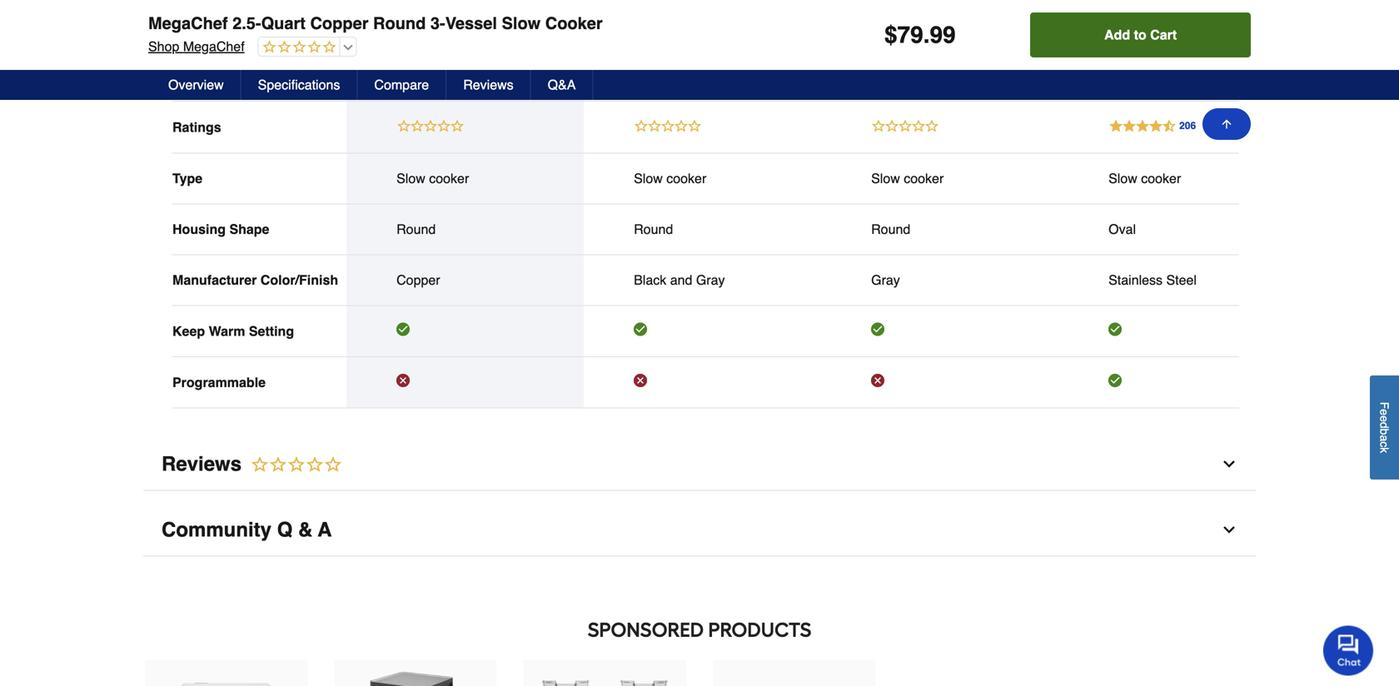 Task type: locate. For each thing, give the bounding box(es) containing it.
$ inside $ 199 . 95
[[1109, 16, 1114, 28]]

1 horizontal spatial no image
[[871, 374, 885, 387]]

1 cooker from the left
[[429, 171, 469, 186]]

99 inside 79 . 99
[[902, 39, 913, 51]]

$ 199 . 95
[[1109, 13, 1161, 36]]

no image
[[397, 374, 410, 387]]

1 vertical spatial reviews
[[162, 453, 242, 476]]

1 horizontal spatial gray
[[871, 272, 900, 288]]

community q & a button
[[143, 504, 1256, 557]]

copper cell
[[397, 272, 534, 289]]

$
[[1109, 16, 1114, 28], [884, 22, 897, 48]]

gray
[[696, 272, 725, 288], [871, 272, 900, 288]]

f
[[1378, 402, 1391, 409]]

$ for 199
[[1109, 16, 1114, 28]]

1 round cell from the left
[[397, 221, 534, 238]]

keep warm setting
[[172, 323, 294, 339]]

round cell up black and gray cell
[[634, 221, 771, 238]]

79
[[897, 22, 923, 48], [877, 37, 899, 60]]

housing
[[172, 222, 226, 237]]

slow cooker
[[397, 171, 469, 186], [634, 171, 706, 186], [871, 171, 944, 186], [1109, 171, 1181, 186]]

1 vertical spatial megachef
[[183, 39, 245, 54]]

reviews button down vessel
[[447, 70, 531, 100]]

0 horizontal spatial $
[[884, 22, 897, 48]]

round cell up "copper" cell at the top left
[[397, 221, 534, 238]]

1 vertical spatial zero stars image
[[242, 455, 343, 476]]

1 no image from the left
[[634, 374, 647, 387]]

2 horizontal spatial .
[[1147, 16, 1150, 28]]

sponsored products
[[588, 618, 812, 642]]

0 horizontal spatial reviews
[[162, 453, 242, 476]]

arrow up image
[[1220, 117, 1233, 131]]

megachef up shop megachef in the left of the page
[[148, 14, 228, 33]]

oval cell
[[1109, 221, 1246, 238]]

0 horizontal spatial .
[[899, 39, 902, 51]]

round left 3-
[[373, 14, 426, 33]]

yes image
[[634, 323, 647, 336], [871, 323, 885, 336], [1109, 323, 1122, 336], [1109, 374, 1122, 387]]

e up 'd'
[[1378, 409, 1391, 415]]

round up "copper" cell at the top left
[[397, 222, 436, 237]]

save
[[1109, 65, 1140, 80]]

0 horizontal spatial copper
[[310, 14, 369, 33]]

copper up yes icon
[[397, 272, 440, 288]]

b
[[1378, 428, 1391, 435]]

slow cooker cell
[[397, 170, 534, 187], [634, 170, 771, 187], [871, 170, 1009, 187], [1109, 170, 1246, 187]]

yes image
[[397, 323, 410, 336]]

0 horizontal spatial round cell
[[397, 221, 534, 238]]

cooker
[[429, 171, 469, 186], [666, 171, 706, 186], [904, 171, 944, 186], [1141, 171, 1181, 186]]

round
[[373, 14, 426, 33], [397, 222, 436, 237], [634, 222, 673, 237], [871, 222, 910, 237]]

3-
[[430, 14, 445, 33]]

stainless steel
[[1109, 272, 1197, 288]]

copper
[[310, 14, 369, 33], [397, 272, 440, 288]]

zero stars image
[[259, 40, 336, 55], [242, 455, 343, 476]]

1 vertical spatial copper
[[397, 272, 440, 288]]

2 round cell from the left
[[634, 221, 771, 238]]

round cell up gray cell
[[871, 221, 1009, 238]]

reviews button up community q & a button on the bottom of page
[[143, 439, 1256, 491]]

zero stars image up the q
[[242, 455, 343, 476]]

no image
[[634, 374, 647, 387], [871, 374, 885, 387]]

specifications button
[[241, 70, 358, 100]]

keep
[[172, 323, 205, 339]]

. for 95
[[1147, 16, 1150, 28]]

slow
[[502, 14, 541, 33], [397, 171, 425, 186], [634, 171, 663, 186], [871, 171, 900, 186], [1109, 171, 1137, 186]]

and
[[670, 272, 692, 288]]

shop
[[148, 39, 179, 54]]

$216.79
[[1109, 48, 1157, 63]]

ratings
[[172, 119, 221, 135]]

0 vertical spatial reviews button
[[447, 70, 531, 100]]

1 horizontal spatial $
[[1109, 16, 1114, 28]]

round up black
[[634, 222, 673, 237]]

zero stars image down 'quart'
[[259, 40, 336, 55]]

a
[[1378, 435, 1391, 441]]

black and gray cell
[[634, 272, 771, 289]]

chevron down image
[[1221, 456, 1238, 473]]

add to cart button
[[1030, 12, 1251, 57]]

type
[[172, 171, 203, 186]]

4 cooker from the left
[[1141, 171, 1181, 186]]

cooker
[[545, 14, 603, 33]]

manufacturer color/finish
[[172, 272, 338, 288]]

copper inside cell
[[397, 272, 440, 288]]

programmable
[[172, 375, 266, 390]]

1 gray from the left
[[696, 272, 725, 288]]

2 gray from the left
[[871, 272, 900, 288]]

round up gray cell
[[871, 222, 910, 237]]

reviews down vessel
[[463, 77, 514, 92]]

99
[[930, 22, 956, 48], [902, 39, 913, 51]]

price
[[172, 40, 205, 56]]

. inside $ 199 . 95
[[1147, 16, 1150, 28]]

black
[[634, 272, 666, 288]]

shop megachef
[[148, 39, 245, 54]]

95
[[1150, 16, 1161, 28]]

q
[[277, 519, 293, 541]]

q&a
[[548, 77, 576, 92]]

quart
[[261, 14, 306, 33]]

stainless steel cell
[[1109, 272, 1246, 289]]

.
[[1147, 16, 1150, 28], [923, 22, 930, 48], [899, 39, 902, 51]]

gray inside cell
[[696, 272, 725, 288]]

1 horizontal spatial round cell
[[634, 221, 771, 238]]

1 horizontal spatial .
[[923, 22, 930, 48]]

c
[[1378, 441, 1391, 447]]

1 horizontal spatial copper
[[397, 272, 440, 288]]

f e e d b a c k
[[1378, 402, 1391, 453]]

housing shape
[[172, 222, 269, 237]]

$ 79 . 99
[[884, 22, 956, 48]]

2 horizontal spatial round cell
[[871, 221, 1009, 238]]

reviews up community
[[162, 453, 242, 476]]

$ for 79
[[884, 22, 897, 48]]

products
[[708, 618, 812, 642]]

overview button
[[152, 70, 241, 100]]

79 . 99
[[877, 37, 913, 60]]

0 vertical spatial reviews
[[463, 77, 514, 92]]

d
[[1378, 422, 1391, 428]]

cell
[[397, 323, 534, 340], [634, 323, 771, 340], [871, 323, 1009, 340], [1109, 323, 1246, 340], [397, 374, 534, 391], [634, 374, 771, 391], [871, 374, 1009, 391], [1109, 374, 1246, 391]]

megachef down 2.5-
[[183, 39, 245, 54]]

0 horizontal spatial 99
[[902, 39, 913, 51]]

0 horizontal spatial gray
[[696, 272, 725, 288]]

compare button
[[358, 70, 447, 100]]

black and gray
[[634, 272, 725, 288]]

&
[[298, 519, 313, 541]]

e up b on the right of page
[[1378, 415, 1391, 422]]

round cell
[[397, 221, 534, 238], [634, 221, 771, 238], [871, 221, 1009, 238]]

0 horizontal spatial no image
[[634, 374, 647, 387]]

reviews button
[[447, 70, 531, 100], [143, 439, 1256, 491]]

sponsored
[[588, 618, 704, 642]]

199
[[1114, 13, 1147, 36]]

e
[[1378, 409, 1391, 415], [1378, 415, 1391, 422]]

reviews
[[463, 77, 514, 92], [162, 453, 242, 476]]

megachef 2.5-quart copper round 3-vessel slow cooker
[[148, 14, 603, 33]]

copper right 'quart'
[[310, 14, 369, 33]]

megachef
[[148, 14, 228, 33], [183, 39, 245, 54]]

2 slow cooker cell from the left
[[634, 170, 771, 187]]

k
[[1378, 447, 1391, 453]]



Task type: vqa. For each thing, say whether or not it's contained in the screenshot.


Task type: describe. For each thing, give the bounding box(es) containing it.
2 e from the top
[[1378, 415, 1391, 422]]

3 round cell from the left
[[871, 221, 1009, 238]]

community q & a
[[162, 519, 332, 541]]

0 vertical spatial megachef
[[148, 14, 228, 33]]

to
[[1134, 27, 1147, 42]]

add to cart
[[1104, 27, 1177, 42]]

1 slow cooker from the left
[[397, 171, 469, 186]]

add
[[1104, 27, 1130, 42]]

. for 99
[[923, 22, 930, 48]]

steel
[[1166, 272, 1197, 288]]

0 vertical spatial copper
[[310, 14, 369, 33]]

warm
[[209, 323, 245, 339]]

cart
[[1150, 27, 1177, 42]]

southdeep products heading
[[143, 613, 1256, 647]]

round for first round cell from right
[[871, 222, 910, 237]]

4 slow cooker from the left
[[1109, 171, 1181, 186]]

0 vertical spatial zero stars image
[[259, 40, 336, 55]]

community
[[162, 519, 271, 541]]

3 slow cooker cell from the left
[[871, 170, 1009, 187]]

specifications
[[258, 77, 340, 92]]

gray inside cell
[[871, 272, 900, 288]]

. inside 79 . 99
[[899, 39, 902, 51]]

compare
[[374, 77, 429, 92]]

zero stars image inside reviews button
[[242, 455, 343, 476]]

vessel
[[445, 14, 497, 33]]

black+decker black matte cocktail maker image
[[350, 662, 481, 686]]

save $16.84
[[1109, 65, 1184, 80]]

2 cooker from the left
[[666, 171, 706, 186]]

1 vertical spatial reviews button
[[143, 439, 1256, 491]]

chevron down image
[[1221, 522, 1238, 538]]

chat invite button image
[[1323, 625, 1374, 676]]

shape
[[229, 222, 269, 237]]

4 slow cooker cell from the left
[[1109, 170, 1246, 187]]

2 no image from the left
[[871, 374, 885, 387]]

1 horizontal spatial reviews
[[463, 77, 514, 92]]

1 horizontal spatial 99
[[930, 22, 956, 48]]

round for 3rd round cell from the right
[[397, 222, 436, 237]]

a
[[318, 519, 332, 541]]

gray cell
[[871, 272, 1009, 289]]

q&a button
[[531, 70, 593, 100]]

manufacturer
[[172, 272, 257, 288]]

$16.84
[[1143, 65, 1184, 80]]

black+decker 6-in-1 5-speed black 220-watt immersion blender with accessory jar image
[[540, 662, 670, 686]]

stainless
[[1109, 272, 1163, 288]]

color/finish
[[261, 272, 338, 288]]

oval
[[1109, 222, 1136, 237]]

round for 2nd round cell from right
[[634, 222, 673, 237]]

1 slow cooker cell from the left
[[397, 170, 534, 187]]

1 e from the top
[[1378, 409, 1391, 415]]

3 slow cooker from the left
[[871, 171, 944, 186]]

overview
[[168, 77, 224, 92]]

f e e d b a c k button
[[1370, 375, 1399, 480]]

setting
[[249, 323, 294, 339]]

fotile chefcubii 4-in-1 steam air fryer food dehydrator 6-slice white convection toaster oven (1550-watt) image
[[161, 662, 291, 686]]

3 cooker from the left
[[904, 171, 944, 186]]

2 slow cooker from the left
[[634, 171, 706, 186]]

2.5-
[[232, 14, 261, 33]]



